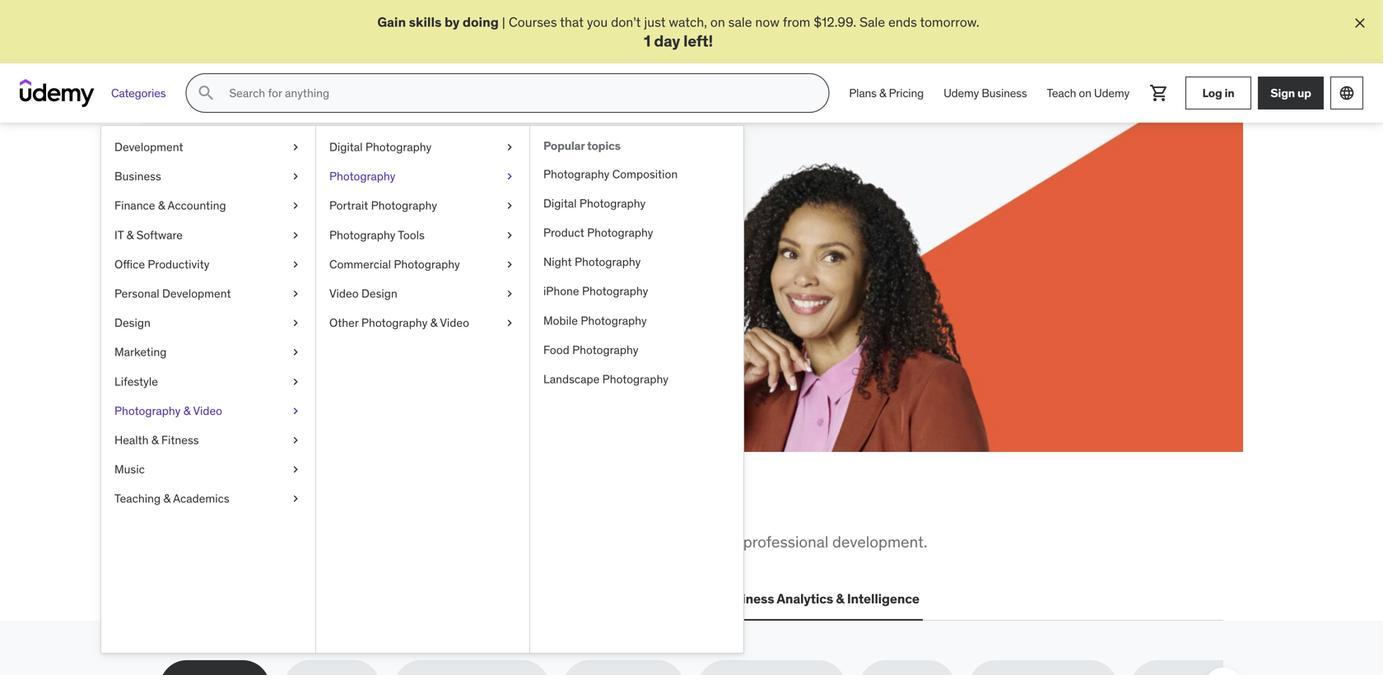 Task type: locate. For each thing, give the bounding box(es) containing it.
1 horizontal spatial business
[[719, 591, 775, 608]]

one
[[475, 491, 522, 525]]

it for it & software
[[114, 228, 124, 243]]

skills left by
[[409, 14, 442, 30]]

xsmall image
[[503, 139, 516, 155], [289, 169, 302, 185], [503, 169, 516, 185], [289, 198, 302, 214], [503, 198, 516, 214], [503, 315, 516, 331], [289, 433, 302, 449], [289, 491, 302, 507]]

on left sale
[[711, 14, 725, 30]]

xsmall image inside health & fitness link
[[289, 433, 302, 449]]

development
[[114, 140, 183, 155], [162, 286, 231, 301]]

& right analytics
[[836, 591, 845, 608]]

0 horizontal spatial in
[[351, 268, 362, 285]]

digital photography link
[[316, 133, 530, 162], [530, 189, 744, 218]]

photography & video link
[[101, 397, 315, 426]]

photography up health & fitness
[[114, 404, 181, 418]]

plans & pricing link
[[840, 73, 934, 113]]

& right the finance
[[158, 198, 165, 213]]

science
[[533, 591, 582, 608]]

0 vertical spatial digital photography
[[329, 140, 432, 155]]

popular topics
[[544, 139, 621, 153]]

you up to
[[325, 491, 372, 525]]

1 horizontal spatial in
[[445, 491, 470, 525]]

teaching
[[114, 492, 161, 506]]

close image
[[1352, 15, 1369, 31]]

1 horizontal spatial $12.99.
[[814, 14, 857, 30]]

xsmall image inside it & software link
[[289, 227, 302, 243]]

$12.99. inside "learn, practice, succeed (and save) courses for every skill in your learning journey, starting at $12.99. sale ends tomorrow."
[[234, 287, 277, 304]]

& for accounting
[[158, 198, 165, 213]]

development down office productivity link
[[162, 286, 231, 301]]

xsmall image inside "video design" 'link'
[[503, 286, 516, 302]]

Search for anything text field
[[226, 79, 809, 107]]

xsmall image inside design link
[[289, 315, 302, 331]]

tomorrow. up udemy business in the right of the page
[[920, 14, 980, 30]]

in right log
[[1225, 85, 1235, 100]]

music link
[[101, 455, 315, 485]]

development link
[[101, 133, 315, 162]]

skills
[[409, 14, 442, 30], [250, 491, 320, 525], [326, 532, 361, 552]]

succeed
[[426, 195, 529, 229]]

1 vertical spatial $12.99.
[[234, 287, 277, 304]]

xsmall image for video design
[[503, 286, 516, 302]]

tomorrow. inside "learn, practice, succeed (and save) courses for every skill in your learning journey, starting at $12.99. sale ends tomorrow."
[[340, 287, 400, 304]]

digital photography up photography link
[[329, 140, 432, 155]]

gain skills by doing | courses that you don't just watch, on sale now from $12.99. sale ends tomorrow. 1 day left!
[[377, 14, 980, 51]]

$12.99.
[[814, 14, 857, 30], [234, 287, 277, 304]]

video down skill
[[329, 286, 359, 301]]

development.
[[833, 532, 928, 552]]

& for pricing
[[880, 86, 887, 100]]

digital photography up product photography
[[544, 196, 646, 211]]

photography up 'commercial'
[[329, 228, 396, 243]]

photography inside 'link'
[[581, 313, 647, 328]]

courses up at on the top left
[[219, 268, 268, 285]]

log in link
[[1186, 77, 1252, 110]]

1 horizontal spatial udemy
[[1095, 86, 1130, 100]]

&
[[880, 86, 887, 100], [158, 198, 165, 213], [126, 228, 134, 243], [430, 316, 438, 330], [183, 404, 191, 418], [151, 433, 159, 448], [163, 492, 171, 506], [836, 591, 845, 608]]

you inside gain skills by doing | courses that you don't just watch, on sale now from $12.99. sale ends tomorrow. 1 day left!
[[587, 14, 608, 30]]

all
[[160, 491, 198, 525]]

& right teaching
[[163, 492, 171, 506]]

iphone photography link
[[530, 277, 744, 306]]

photography down food photography link
[[603, 372, 669, 387]]

1 horizontal spatial on
[[1079, 86, 1092, 100]]

1 vertical spatial you
[[325, 491, 372, 525]]

& for video
[[183, 404, 191, 418]]

digital photography link down composition
[[530, 189, 744, 218]]

2 vertical spatial in
[[445, 491, 470, 525]]

0 horizontal spatial you
[[325, 491, 372, 525]]

digital inside photography element
[[544, 196, 577, 211]]

teach on udemy
[[1047, 86, 1130, 100]]

tomorrow. inside gain skills by doing | courses that you don't just watch, on sale now from $12.99. sale ends tomorrow. 1 day left!
[[920, 14, 980, 30]]

0 vertical spatial you
[[587, 14, 608, 30]]

0 vertical spatial tomorrow.
[[920, 14, 980, 30]]

1 horizontal spatial ends
[[889, 14, 917, 30]]

0 vertical spatial it
[[114, 228, 124, 243]]

video down "video design" 'link' on the top of the page
[[440, 316, 469, 330]]

& up fitness
[[183, 404, 191, 418]]

development down "categories" dropdown button
[[114, 140, 183, 155]]

xsmall image inside 'commercial photography' link
[[503, 257, 516, 273]]

xsmall image for finance & accounting
[[289, 198, 302, 214]]

xsmall image inside personal development link
[[289, 286, 302, 302]]

0 horizontal spatial business
[[114, 169, 161, 184]]

1 horizontal spatial video
[[329, 286, 359, 301]]

xsmall image for other photography & video
[[503, 315, 516, 331]]

xsmall image inside photography tools link
[[503, 227, 516, 243]]

0 vertical spatial development
[[114, 140, 183, 155]]

2 horizontal spatial video
[[440, 316, 469, 330]]

0 horizontal spatial digital photography link
[[316, 133, 530, 162]]

xsmall image for lifestyle
[[289, 374, 302, 390]]

in up video design
[[351, 268, 362, 285]]

1 horizontal spatial courses
[[509, 14, 557, 30]]

in inside "learn, practice, succeed (and save) courses for every skill in your learning journey, starting at $12.99. sale ends tomorrow."
[[351, 268, 362, 285]]

0 horizontal spatial on
[[711, 14, 725, 30]]

by
[[445, 14, 460, 30]]

& down "video design" 'link' on the top of the page
[[430, 316, 438, 330]]

business inside button
[[719, 591, 775, 608]]

xsmall image inside office productivity link
[[289, 257, 302, 273]]

skills up "workplace"
[[250, 491, 320, 525]]

& up office
[[126, 228, 134, 243]]

xsmall image for marketing
[[289, 345, 302, 361]]

& right plans
[[880, 86, 887, 100]]

business up the finance
[[114, 169, 161, 184]]

0 vertical spatial skills
[[409, 14, 442, 30]]

other photography & video
[[329, 316, 469, 330]]

xsmall image inside lifestyle link
[[289, 374, 302, 390]]

courses inside gain skills by doing | courses that you don't just watch, on sale now from $12.99. sale ends tomorrow. 1 day left!
[[509, 14, 557, 30]]

1 vertical spatial ends
[[309, 287, 337, 304]]

intelligence
[[847, 591, 920, 608]]

catalog
[[526, 532, 578, 552]]

you inside 'all the skills you need in one place from critical workplace skills to technical topics, our catalog supports well-rounded professional development.'
[[325, 491, 372, 525]]

xsmall image for photography & video
[[289, 403, 302, 419]]

1 vertical spatial development
[[162, 286, 231, 301]]

sale down every
[[280, 287, 306, 304]]

xsmall image inside photography link
[[503, 169, 516, 185]]

you
[[587, 14, 608, 30], [325, 491, 372, 525]]

xsmall image
[[289, 139, 302, 155], [289, 227, 302, 243], [503, 227, 516, 243], [289, 257, 302, 273], [503, 257, 516, 273], [289, 286, 302, 302], [503, 286, 516, 302], [289, 315, 302, 331], [289, 345, 302, 361], [289, 374, 302, 390], [289, 403, 302, 419], [289, 462, 302, 478]]

0 vertical spatial digital photography link
[[316, 133, 530, 162]]

portrait photography link
[[316, 191, 530, 221]]

0 horizontal spatial $12.99.
[[234, 287, 277, 304]]

from
[[783, 14, 811, 30]]

1 vertical spatial in
[[351, 268, 362, 285]]

shopping cart with 0 items image
[[1150, 83, 1170, 103]]

0 horizontal spatial ends
[[309, 287, 337, 304]]

digital up portrait
[[329, 140, 363, 155]]

1 vertical spatial digital photography link
[[530, 189, 744, 218]]

xsmall image inside finance & accounting link
[[289, 198, 302, 214]]

pricing
[[889, 86, 924, 100]]

0 vertical spatial $12.99.
[[814, 14, 857, 30]]

& inside button
[[836, 591, 845, 608]]

photography up landscape photography
[[572, 343, 639, 358]]

0 horizontal spatial design
[[114, 316, 151, 330]]

mobile photography
[[544, 313, 647, 328]]

academics
[[173, 492, 230, 506]]

photography down iphone photography on the left top of page
[[581, 313, 647, 328]]

product photography link
[[530, 218, 744, 248]]

it left certifications
[[296, 591, 307, 608]]

photography link
[[316, 162, 530, 191]]

every
[[290, 268, 322, 285]]

business for business analytics & intelligence
[[719, 591, 775, 608]]

xsmall image inside the other photography & video link
[[503, 315, 516, 331]]

digital up product
[[544, 196, 577, 211]]

mobile
[[544, 313, 578, 328]]

1 vertical spatial skills
[[250, 491, 320, 525]]

1 vertical spatial it
[[296, 591, 307, 608]]

0 horizontal spatial courses
[[219, 268, 268, 285]]

ends for save)
[[309, 287, 337, 304]]

night photography
[[544, 255, 641, 270]]

supports
[[581, 532, 643, 552]]

it up office
[[114, 228, 124, 243]]

tools
[[398, 228, 425, 243]]

0 vertical spatial sale
[[860, 14, 886, 30]]

xsmall image inside "teaching & academics" link
[[289, 491, 302, 507]]

in up topics,
[[445, 491, 470, 525]]

mobile photography link
[[530, 306, 744, 336]]

courses inside "learn, practice, succeed (and save) courses for every skill in your learning journey, starting at $12.99. sale ends tomorrow."
[[219, 268, 268, 285]]

2 vertical spatial business
[[719, 591, 775, 608]]

0 horizontal spatial sale
[[280, 287, 306, 304]]

skills left to
[[326, 532, 361, 552]]

0 vertical spatial on
[[711, 14, 725, 30]]

1 horizontal spatial sale
[[860, 14, 886, 30]]

design down your
[[362, 286, 398, 301]]

1 horizontal spatial skills
[[326, 532, 361, 552]]

tomorrow. down your
[[340, 287, 400, 304]]

log in
[[1203, 85, 1235, 100]]

xsmall image inside 'marketing' link
[[289, 345, 302, 361]]

courses right |
[[509, 14, 557, 30]]

business left analytics
[[719, 591, 775, 608]]

xsmall image inside the development link
[[289, 139, 302, 155]]

productivity
[[148, 257, 210, 272]]

1 vertical spatial digital
[[544, 196, 577, 211]]

xsmall image for development
[[289, 139, 302, 155]]

1 udemy from the left
[[944, 86, 979, 100]]

xsmall image inside photography & video link
[[289, 403, 302, 419]]

plans & pricing
[[849, 86, 924, 100]]

1 vertical spatial business
[[114, 169, 161, 184]]

ends inside gain skills by doing | courses that you don't just watch, on sale now from $12.99. sale ends tomorrow. 1 day left!
[[889, 14, 917, 30]]

ends down skill
[[309, 287, 337, 304]]

personal development link
[[101, 279, 315, 309]]

0 vertical spatial digital
[[329, 140, 363, 155]]

practice,
[[309, 195, 422, 229]]

udemy left shopping cart with 0 items icon
[[1095, 86, 1130, 100]]

other photography & video link
[[316, 309, 530, 338]]

video inside 'link'
[[329, 286, 359, 301]]

commercial photography link
[[316, 250, 530, 279]]

ends inside "learn, practice, succeed (and save) courses for every skill in your learning journey, starting at $12.99. sale ends tomorrow."
[[309, 287, 337, 304]]

0 horizontal spatial digital
[[329, 140, 363, 155]]

udemy right pricing
[[944, 86, 979, 100]]

1 horizontal spatial digital photography link
[[530, 189, 744, 218]]

1 horizontal spatial you
[[587, 14, 608, 30]]

0 vertical spatial courses
[[509, 14, 557, 30]]

1 vertical spatial on
[[1079, 86, 1092, 100]]

1 horizontal spatial tomorrow.
[[920, 14, 980, 30]]

& right "health"
[[151, 433, 159, 448]]

starting
[[494, 268, 539, 285]]

business analytics & intelligence button
[[716, 580, 923, 619]]

food photography link
[[530, 336, 744, 365]]

ends up pricing
[[889, 14, 917, 30]]

2 vertical spatial skills
[[326, 532, 361, 552]]

$12.99. right from
[[814, 14, 857, 30]]

0 horizontal spatial digital photography
[[329, 140, 432, 155]]

xsmall image for photography
[[503, 169, 516, 185]]

0 horizontal spatial video
[[193, 404, 222, 418]]

accounting
[[168, 198, 226, 213]]

0 horizontal spatial it
[[114, 228, 124, 243]]

2 horizontal spatial skills
[[409, 14, 442, 30]]

on right teach
[[1079, 86, 1092, 100]]

sale inside gain skills by doing | courses that you don't just watch, on sale now from $12.99. sale ends tomorrow. 1 day left!
[[860, 14, 886, 30]]

xsmall image inside business link
[[289, 169, 302, 185]]

xsmall image for commercial photography
[[503, 257, 516, 273]]

landscape photography link
[[530, 365, 744, 394]]

$12.99. down the for
[[234, 287, 277, 304]]

design down personal
[[114, 316, 151, 330]]

gain
[[377, 14, 406, 30]]

0 horizontal spatial tomorrow.
[[340, 287, 400, 304]]

1 horizontal spatial it
[[296, 591, 307, 608]]

sale up plans
[[860, 14, 886, 30]]

2 vertical spatial video
[[193, 404, 222, 418]]

business left teach
[[982, 86, 1028, 100]]

your
[[365, 268, 390, 285]]

business
[[982, 86, 1028, 100], [114, 169, 161, 184], [719, 591, 775, 608]]

1 horizontal spatial digital
[[544, 196, 577, 211]]

1 vertical spatial sale
[[280, 287, 306, 304]]

tomorrow.
[[920, 14, 980, 30], [340, 287, 400, 304]]

landscape
[[544, 372, 600, 387]]

video down lifestyle link
[[193, 404, 222, 418]]

it inside button
[[296, 591, 307, 608]]

sale inside "learn, practice, succeed (and save) courses for every skill in your learning journey, starting at $12.99. sale ends tomorrow."
[[280, 287, 306, 304]]

digital photography link up portrait photography link
[[316, 133, 530, 162]]

xsmall image inside portrait photography link
[[503, 198, 516, 214]]

personal
[[114, 286, 159, 301]]

1 vertical spatial courses
[[219, 268, 268, 285]]

1 vertical spatial tomorrow.
[[340, 287, 400, 304]]

1 horizontal spatial digital photography
[[544, 196, 646, 211]]

photography up mobile photography
[[582, 284, 648, 299]]

0 vertical spatial design
[[362, 286, 398, 301]]

xsmall image inside music link
[[289, 462, 302, 478]]

digital photography
[[329, 140, 432, 155], [544, 196, 646, 211]]

design
[[362, 286, 398, 301], [114, 316, 151, 330]]

topics,
[[449, 532, 496, 552]]

0 vertical spatial ends
[[889, 14, 917, 30]]

0 vertical spatial in
[[1225, 85, 1235, 100]]

1 vertical spatial digital photography
[[544, 196, 646, 211]]

you right that
[[587, 14, 608, 30]]

photography down photography tools link
[[394, 257, 460, 272]]

up
[[1298, 85, 1312, 100]]

0 vertical spatial video
[[329, 286, 359, 301]]

photography inside "link"
[[582, 284, 648, 299]]

2 udemy from the left
[[1095, 86, 1130, 100]]

photography up portrait
[[329, 169, 396, 184]]

on
[[711, 14, 725, 30], [1079, 86, 1092, 100]]

0 horizontal spatial udemy
[[944, 86, 979, 100]]

workplace
[[250, 532, 322, 552]]

xsmall image for office productivity
[[289, 257, 302, 273]]

$12.99. inside gain skills by doing | courses that you don't just watch, on sale now from $12.99. sale ends tomorrow. 1 day left!
[[814, 14, 857, 30]]

photography element
[[530, 126, 744, 653]]

tomorrow. for save)
[[340, 287, 400, 304]]

1 horizontal spatial design
[[362, 286, 398, 301]]

product photography
[[544, 225, 654, 240]]

photography
[[366, 140, 432, 155], [544, 167, 610, 182], [329, 169, 396, 184], [580, 196, 646, 211], [371, 198, 437, 213], [587, 225, 654, 240], [329, 228, 396, 243], [575, 255, 641, 270], [394, 257, 460, 272], [582, 284, 648, 299], [581, 313, 647, 328], [362, 316, 428, 330], [572, 343, 639, 358], [603, 372, 669, 387], [114, 404, 181, 418]]

2 horizontal spatial business
[[982, 86, 1028, 100]]



Task type: describe. For each thing, give the bounding box(es) containing it.
on inside gain skills by doing | courses that you don't just watch, on sale now from $12.99. sale ends tomorrow. 1 day left!
[[711, 14, 725, 30]]

0 horizontal spatial skills
[[250, 491, 320, 525]]

courses for doing
[[509, 14, 557, 30]]

design inside 'link'
[[362, 286, 398, 301]]

1 vertical spatial design
[[114, 316, 151, 330]]

the
[[203, 491, 245, 525]]

plans
[[849, 86, 877, 100]]

0 vertical spatial business
[[982, 86, 1028, 100]]

our
[[500, 532, 522, 552]]

watch,
[[669, 14, 708, 30]]

topics
[[587, 139, 621, 153]]

choose a language image
[[1339, 85, 1356, 101]]

sale for save)
[[280, 287, 306, 304]]

courses for (and
[[219, 268, 268, 285]]

$12.99. for save)
[[234, 287, 277, 304]]

2 horizontal spatial in
[[1225, 85, 1235, 100]]

night
[[544, 255, 572, 270]]

skills inside gain skills by doing | courses that you don't just watch, on sale now from $12.99. sale ends tomorrow. 1 day left!
[[409, 14, 442, 30]]

it certifications button
[[292, 580, 397, 619]]

& for academics
[[163, 492, 171, 506]]

photography down photography composition
[[580, 196, 646, 211]]

at
[[219, 287, 231, 304]]

product
[[544, 225, 585, 240]]

xsmall image for business
[[289, 169, 302, 185]]

video design
[[329, 286, 398, 301]]

digital for the bottommost digital photography link
[[544, 196, 577, 211]]

sale for |
[[860, 14, 886, 30]]

& for software
[[126, 228, 134, 243]]

|
[[502, 14, 506, 30]]

photography down "video design" 'link' on the top of the page
[[362, 316, 428, 330]]

teach on udemy link
[[1037, 73, 1140, 113]]

office productivity link
[[101, 250, 315, 279]]

xsmall image for personal development
[[289, 286, 302, 302]]

doing
[[463, 14, 499, 30]]

xsmall image for portrait photography
[[503, 198, 516, 214]]

1 vertical spatial video
[[440, 316, 469, 330]]

it & software
[[114, 228, 183, 243]]

photography composition
[[544, 167, 678, 182]]

photography tools
[[329, 228, 425, 243]]

rounded
[[681, 532, 740, 552]]

ends for |
[[889, 14, 917, 30]]

personal development
[[114, 286, 231, 301]]

other
[[329, 316, 359, 330]]

(and
[[219, 227, 277, 262]]

lifestyle link
[[101, 367, 315, 397]]

landscape photography
[[544, 372, 669, 387]]

need
[[377, 491, 440, 525]]

food
[[544, 343, 570, 358]]

analytics
[[777, 591, 834, 608]]

udemy business
[[944, 86, 1028, 100]]

from
[[160, 532, 196, 552]]

for
[[271, 268, 287, 285]]

iphone photography
[[544, 284, 648, 299]]

photography & video
[[114, 404, 222, 418]]

professional
[[744, 532, 829, 552]]

finance & accounting link
[[101, 191, 315, 221]]

health
[[114, 433, 149, 448]]

just
[[644, 14, 666, 30]]

technical
[[382, 532, 446, 552]]

night photography link
[[530, 248, 744, 277]]

finance
[[114, 198, 155, 213]]

skill
[[325, 268, 348, 285]]

xsmall image for health & fitness
[[289, 433, 302, 449]]

xsmall image for teaching & academics
[[289, 491, 302, 507]]

sign
[[1271, 85, 1296, 100]]

certifications
[[310, 591, 393, 608]]

software
[[136, 228, 183, 243]]

teaching & academics
[[114, 492, 230, 506]]

journey,
[[444, 268, 490, 285]]

photography up night photography link
[[587, 225, 654, 240]]

finance & accounting
[[114, 198, 226, 213]]

photography tools link
[[316, 221, 530, 250]]

learn, practice, succeed (and save) courses for every skill in your learning journey, starting at $12.99. sale ends tomorrow.
[[219, 195, 539, 304]]

portrait
[[329, 198, 368, 213]]

don't
[[611, 14, 641, 30]]

digital photography inside photography element
[[544, 196, 646, 211]]

learning
[[393, 268, 441, 285]]

xsmall image for digital photography
[[503, 139, 516, 155]]

that
[[560, 14, 584, 30]]

it for it certifications
[[296, 591, 307, 608]]

photography down product photography
[[575, 255, 641, 270]]

photography up photography link
[[366, 140, 432, 155]]

submit search image
[[196, 83, 216, 103]]

& for fitness
[[151, 433, 159, 448]]

photography up tools
[[371, 198, 437, 213]]

sign up
[[1271, 85, 1312, 100]]

office productivity
[[114, 257, 210, 272]]

xsmall image for it & software
[[289, 227, 302, 243]]

it certifications
[[296, 591, 393, 608]]

commercial
[[329, 257, 391, 272]]

business for business
[[114, 169, 161, 184]]

to
[[365, 532, 379, 552]]

now
[[756, 14, 780, 30]]

composition
[[613, 167, 678, 182]]

$12.99. for |
[[814, 14, 857, 30]]

day
[[654, 31, 680, 51]]

it & software link
[[101, 221, 315, 250]]

tomorrow. for |
[[920, 14, 980, 30]]

business link
[[101, 162, 315, 191]]

xsmall image for music
[[289, 462, 302, 478]]

sale
[[729, 14, 752, 30]]

udemy business link
[[934, 73, 1037, 113]]

well-
[[647, 532, 681, 552]]

digital for the leftmost digital photography link
[[329, 140, 363, 155]]

food photography
[[544, 343, 639, 358]]

portrait photography
[[329, 198, 437, 213]]

photography down the popular topics
[[544, 167, 610, 182]]

health & fitness link
[[101, 426, 315, 455]]

all the skills you need in one place from critical workplace skills to technical topics, our catalog supports well-rounded professional development.
[[160, 491, 928, 552]]

lifestyle
[[114, 374, 158, 389]]

marketing
[[114, 345, 167, 360]]

office
[[114, 257, 145, 272]]

1
[[644, 31, 651, 51]]

in inside 'all the skills you need in one place from critical workplace skills to technical topics, our catalog supports well-rounded professional development.'
[[445, 491, 470, 525]]

categories button
[[101, 73, 176, 113]]

data
[[501, 591, 530, 608]]

udemy image
[[20, 79, 95, 107]]

xsmall image for photography tools
[[503, 227, 516, 243]]

xsmall image for design
[[289, 315, 302, 331]]

learn,
[[219, 195, 305, 229]]

photography composition link
[[530, 160, 744, 189]]

teach
[[1047, 86, 1077, 100]]

teaching & academics link
[[101, 485, 315, 514]]



Task type: vqa. For each thing, say whether or not it's contained in the screenshot.
journey,
yes



